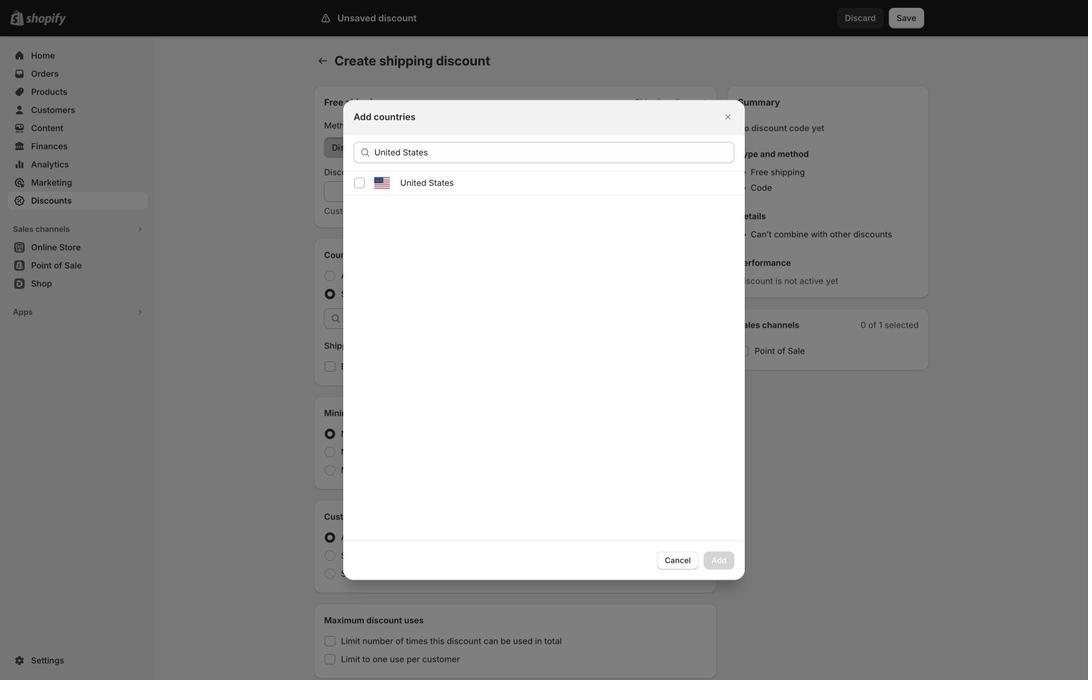 Task type: locate. For each thing, give the bounding box(es) containing it.
shopify image
[[26, 13, 66, 26]]

dialog
[[0, 100, 1089, 580]]



Task type: vqa. For each thing, say whether or not it's contained in the screenshot.
text field on the top
no



Task type: describe. For each thing, give the bounding box(es) containing it.
Search countries text field
[[375, 142, 735, 163]]



